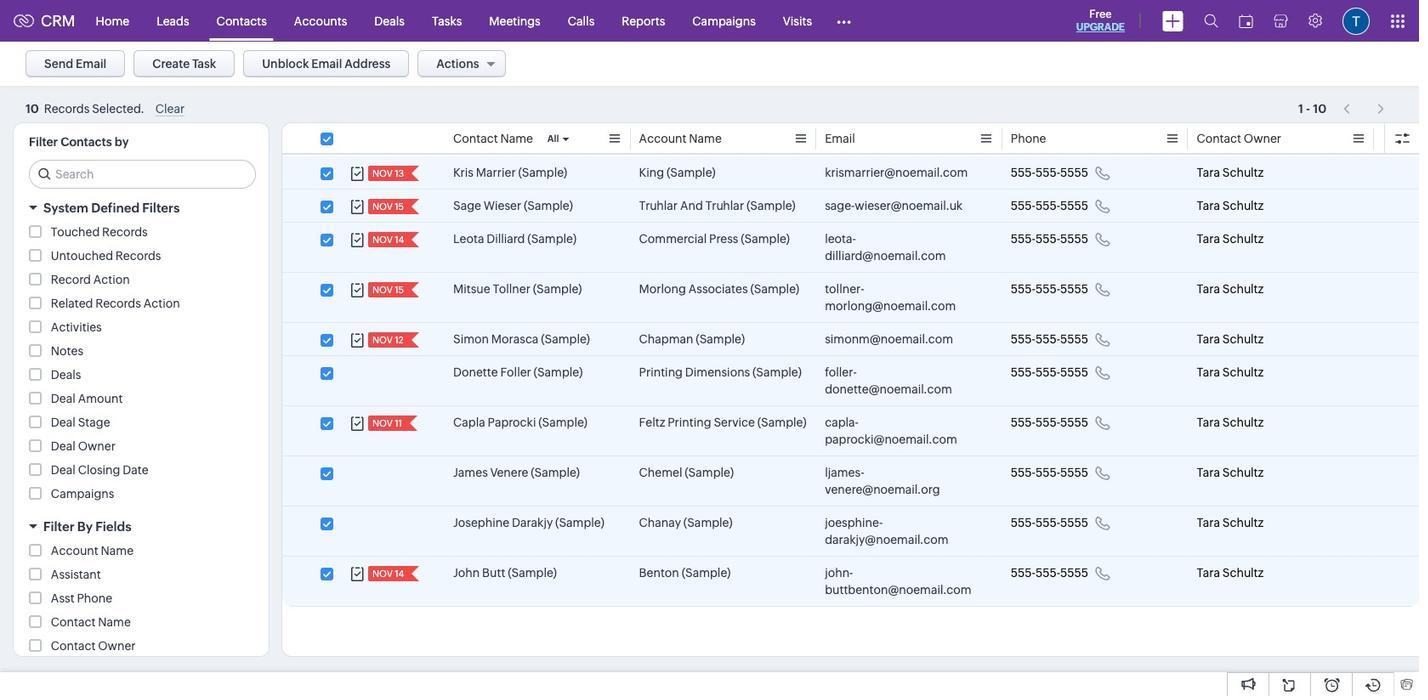 Task type: describe. For each thing, give the bounding box(es) containing it.
foller- donette@noemail.com link
[[825, 364, 977, 398]]

records for related
[[95, 297, 141, 310]]

selected.
[[92, 102, 144, 116]]

0 vertical spatial contacts
[[216, 14, 267, 28]]

555-555-5555 for krismarrier@noemail.com
[[1011, 166, 1088, 179]]

(sample) right darakjy on the left of page
[[555, 516, 604, 530]]

5555 for foller- donette@noemail.com
[[1060, 366, 1088, 379]]

1 vertical spatial owner
[[78, 440, 116, 453]]

profile image
[[1343, 7, 1370, 34]]

row group containing kris marrier (sample)
[[282, 156, 1419, 607]]

1 navigation from the top
[[1335, 93, 1394, 117]]

filter by fields
[[43, 520, 131, 534]]

unblock email address button
[[243, 50, 409, 77]]

0 vertical spatial deals
[[374, 14, 405, 28]]

actions
[[436, 57, 479, 71]]

john- buttbenton@noemail.com link
[[825, 565, 977, 599]]

schultz for darakjy@noemail.com
[[1222, 516, 1264, 530]]

chapman (sample) link
[[639, 331, 745, 348]]

mitsue tollner (sample) link
[[453, 281, 582, 298]]

2 1 from the top
[[1298, 102, 1303, 115]]

upgrade
[[1076, 21, 1125, 33]]

joesphine- darakjy@noemail.com
[[825, 516, 949, 547]]

james venere (sample)
[[453, 466, 580, 480]]

15 for sage
[[395, 202, 404, 212]]

visits
[[783, 14, 812, 28]]

clear
[[155, 102, 185, 116]]

capla paprocki (sample)
[[453, 416, 588, 429]]

email for send
[[76, 57, 107, 71]]

0 horizontal spatial contact name
[[51, 616, 131, 629]]

krismarrier@noemail.com link
[[825, 164, 968, 181]]

by
[[115, 135, 129, 149]]

555-555-5555 for sage-wieser@noemail.uk
[[1011, 199, 1088, 213]]

free upgrade
[[1076, 8, 1125, 33]]

send email
[[44, 57, 107, 71]]

11
[[395, 418, 402, 429]]

10 records selected.
[[26, 102, 144, 116]]

filter for filter by fields
[[43, 520, 74, 534]]

nov for mitsue tollner (sample)
[[372, 285, 393, 295]]

feltz printing service (sample) link
[[639, 414, 807, 431]]

(sample) up printing dimensions (sample)
[[696, 332, 745, 346]]

leads
[[157, 14, 189, 28]]

nov for kris marrier (sample)
[[372, 168, 393, 179]]

2 horizontal spatial email
[[825, 132, 855, 145]]

(sample) right foller
[[534, 366, 583, 379]]

5555 for john- buttbenton@noemail.com
[[1060, 566, 1088, 580]]

commercial press (sample)
[[639, 232, 790, 246]]

king (sample)
[[639, 166, 716, 179]]

(sample) up commercial press (sample)
[[746, 199, 796, 213]]

tara schultz for venere@noemail.org
[[1197, 466, 1264, 480]]

email for unblock
[[311, 57, 342, 71]]

tasks
[[432, 14, 462, 28]]

(sample) right butt
[[508, 566, 557, 580]]

leota
[[453, 232, 484, 246]]

capla- paprocki@noemail.com link
[[825, 414, 977, 448]]

accounts
[[294, 14, 347, 28]]

send
[[44, 57, 73, 71]]

555-555-5555 for tollner- morlong@noemail.com
[[1011, 282, 1088, 296]]

king (sample) link
[[639, 164, 716, 181]]

nov 14 for leota dilliard (sample)
[[372, 235, 404, 245]]

records for touched
[[102, 225, 148, 239]]

14 for john
[[395, 569, 404, 579]]

5555 for joesphine- darakjy@noemail.com
[[1060, 516, 1088, 530]]

associates
[[688, 282, 748, 296]]

feltz printing service (sample)
[[639, 416, 807, 429]]

5555 for leota- dilliard@noemail.com
[[1060, 232, 1088, 246]]

schultz for donette@noemail.com
[[1222, 366, 1264, 379]]

nov 15 for sage wieser (sample)
[[372, 202, 404, 212]]

dimensions
[[685, 366, 750, 379]]

(sample) right dimensions
[[753, 366, 802, 379]]

filter for filter contacts by
[[29, 135, 58, 149]]

(sample) right dilliard
[[527, 232, 577, 246]]

0 horizontal spatial account name
[[51, 544, 134, 558]]

printing inside 'printing dimensions (sample)' link
[[639, 366, 683, 379]]

tollner-
[[825, 282, 864, 296]]

0 vertical spatial account
[[639, 132, 687, 145]]

tara schultz for wieser@noemail.uk
[[1197, 199, 1264, 213]]

Search text field
[[30, 161, 255, 188]]

name down asst phone on the left of the page
[[98, 616, 131, 629]]

krismarrier@noemail.com
[[825, 166, 968, 179]]

1 horizontal spatial account name
[[639, 132, 722, 145]]

wieser@noemail.uk
[[855, 199, 962, 213]]

amount
[[78, 392, 123, 406]]

Other Modules field
[[826, 7, 862, 34]]

sage wieser (sample) link
[[453, 197, 573, 214]]

records for untouched
[[116, 249, 161, 263]]

untouched
[[51, 249, 113, 263]]

(sample) down all
[[518, 166, 567, 179]]

ljames-
[[825, 466, 864, 480]]

15 for mitsue
[[395, 285, 404, 295]]

1 schultz from the top
[[1222, 166, 1264, 179]]

leads link
[[143, 0, 203, 41]]

unblock email address
[[262, 57, 391, 71]]

nov 13
[[372, 168, 404, 179]]

simon
[[453, 332, 489, 346]]

foller- donette@noemail.com
[[825, 366, 952, 396]]

0 vertical spatial owner
[[1244, 132, 1281, 145]]

kris
[[453, 166, 474, 179]]

josephine darakjy (sample) link
[[453, 514, 604, 531]]

5555 for sage-wieser@noemail.uk
[[1060, 199, 1088, 213]]

sage-
[[825, 199, 855, 213]]

filter by fields button
[[14, 512, 269, 542]]

5 tara schultz from the top
[[1197, 332, 1264, 346]]

nov for simon morasca (sample)
[[372, 335, 393, 345]]

tara schultz for paprocki@noemail.com
[[1197, 416, 1264, 429]]

records
[[44, 102, 90, 116]]

1 horizontal spatial contact name
[[453, 132, 533, 145]]

accounts link
[[280, 0, 361, 41]]

donette foller (sample) link
[[453, 364, 583, 381]]

name up king (sample) link
[[689, 132, 722, 145]]

0 horizontal spatial action
[[93, 273, 130, 287]]

nov for john butt (sample)
[[372, 569, 393, 579]]

notes
[[51, 344, 83, 358]]

untouched records
[[51, 249, 161, 263]]

capla- paprocki@noemail.com
[[825, 416, 957, 446]]

profile element
[[1332, 0, 1380, 41]]

donette@noemail.com
[[825, 383, 952, 396]]

555-555-5555 for leota- dilliard@noemail.com
[[1011, 232, 1088, 246]]

schultz for venere@noemail.org
[[1222, 466, 1264, 480]]

1 1 from the top
[[1298, 98, 1303, 112]]

5555 for capla- paprocki@noemail.com
[[1060, 416, 1088, 429]]

deal stage
[[51, 416, 110, 429]]

schultz for morlong@noemail.com
[[1222, 282, 1264, 296]]

555-555-5555 for simonm@noemail.com
[[1011, 332, 1088, 346]]

(sample) right tollner
[[533, 282, 582, 296]]

create
[[152, 57, 190, 71]]

activities
[[51, 321, 102, 334]]

send email button
[[26, 50, 125, 77]]

unblock
[[262, 57, 309, 71]]

tara for darakjy@noemail.com
[[1197, 516, 1220, 530]]

tara for paprocki@noemail.com
[[1197, 416, 1220, 429]]

morlong@noemail.com
[[825, 299, 956, 313]]

deal for deal owner
[[51, 440, 76, 453]]

crm link
[[14, 12, 75, 30]]

calls link
[[554, 0, 608, 41]]

address
[[345, 57, 391, 71]]

14 for leota
[[395, 235, 404, 245]]

simonm@noemail.com
[[825, 332, 953, 346]]

printing inside feltz printing service (sample) link
[[668, 416, 711, 429]]

dilliard@noemail.com
[[825, 249, 946, 263]]

deal closing date
[[51, 463, 148, 477]]

1 vertical spatial phone
[[77, 592, 112, 605]]

create task
[[152, 57, 216, 71]]

printing dimensions (sample) link
[[639, 364, 802, 381]]

kris marrier (sample) link
[[453, 164, 567, 181]]

nov 14 for john butt (sample)
[[372, 569, 404, 579]]

simonm@noemail.com link
[[825, 331, 953, 348]]

(sample) up and
[[667, 166, 716, 179]]

2 vertical spatial owner
[[98, 639, 136, 653]]

sage
[[453, 199, 481, 213]]

schultz for wieser@noemail.uk
[[1222, 199, 1264, 213]]

nov for leota dilliard (sample)
[[372, 235, 393, 245]]



Task type: locate. For each thing, give the bounding box(es) containing it.
deal for deal stage
[[51, 416, 76, 429]]

6 nov from the top
[[372, 418, 393, 429]]

6 tara schultz from the top
[[1197, 366, 1264, 379]]

5555 for ljames- venere@noemail.org
[[1060, 466, 1088, 480]]

nov 14 link left john
[[368, 566, 406, 582]]

fields
[[95, 520, 131, 534]]

2 schultz from the top
[[1222, 199, 1264, 213]]

create menu image
[[1162, 11, 1184, 31]]

7 tara schultz from the top
[[1197, 416, 1264, 429]]

deal for deal amount
[[51, 392, 76, 406]]

0 vertical spatial campaigns
[[692, 14, 756, 28]]

nov 15 link up nov 12 link
[[368, 282, 406, 298]]

email right 'send'
[[76, 57, 107, 71]]

deal for deal closing date
[[51, 463, 76, 477]]

contact
[[453, 132, 498, 145], [1197, 132, 1241, 145], [51, 616, 96, 629], [51, 639, 96, 653]]

7 tara from the top
[[1197, 416, 1220, 429]]

(sample) right venere
[[531, 466, 580, 480]]

9 555-555-5555 from the top
[[1011, 516, 1088, 530]]

7 555-555-5555 from the top
[[1011, 416, 1088, 429]]

tara for donette@noemail.com
[[1197, 366, 1220, 379]]

nov 15 down nov 13
[[372, 202, 404, 212]]

9 tara from the top
[[1197, 516, 1220, 530]]

assistant
[[51, 568, 101, 582]]

tasks link
[[418, 0, 476, 41]]

closing
[[78, 463, 120, 477]]

foller
[[500, 366, 531, 379]]

(sample) right service
[[757, 416, 807, 429]]

5 tara from the top
[[1197, 332, 1220, 346]]

1 5555 from the top
[[1060, 166, 1088, 179]]

2 - from the top
[[1306, 102, 1310, 115]]

leota dilliard (sample) link
[[453, 230, 577, 247]]

4 555-555-5555 from the top
[[1011, 282, 1088, 296]]

2 nov 14 link from the top
[[368, 566, 406, 582]]

leota- dilliard@noemail.com link
[[825, 230, 977, 264]]

1 vertical spatial records
[[116, 249, 161, 263]]

1 vertical spatial account name
[[51, 544, 134, 558]]

calendar image
[[1239, 14, 1253, 28]]

tara schultz for buttbenton@noemail.com
[[1197, 566, 1264, 580]]

morlong associates (sample)
[[639, 282, 799, 296]]

5 5555 from the top
[[1060, 332, 1088, 346]]

john
[[453, 566, 480, 580]]

10
[[1313, 98, 1327, 112], [1313, 102, 1327, 115], [26, 102, 39, 116]]

0 vertical spatial printing
[[639, 366, 683, 379]]

8 schultz from the top
[[1222, 466, 1264, 480]]

morasca
[[491, 332, 539, 346]]

marrier
[[476, 166, 516, 179]]

2 14 from the top
[[395, 569, 404, 579]]

nov for capla paprocki (sample)
[[372, 418, 393, 429]]

1 vertical spatial nov 14
[[372, 569, 404, 579]]

tara for dilliard@noemail.com
[[1197, 232, 1220, 246]]

deal down deal owner
[[51, 463, 76, 477]]

1 - 10
[[1298, 98, 1327, 112], [1298, 102, 1327, 115]]

mitsue
[[453, 282, 490, 296]]

0 horizontal spatial email
[[76, 57, 107, 71]]

0 vertical spatial 14
[[395, 235, 404, 245]]

asst
[[51, 592, 74, 605]]

2 555-555-5555 from the top
[[1011, 199, 1088, 213]]

nov 15 link for mitsue
[[368, 282, 406, 298]]

touched
[[51, 225, 100, 239]]

deal left stage at the bottom
[[51, 416, 76, 429]]

3 schultz from the top
[[1222, 232, 1264, 246]]

search image
[[1204, 14, 1218, 28]]

(sample) right chemel
[[685, 466, 734, 480]]

4 tara from the top
[[1197, 282, 1220, 296]]

1 horizontal spatial action
[[143, 297, 180, 310]]

capla paprocki (sample) link
[[453, 414, 588, 431]]

5555 for simonm@noemail.com
[[1060, 332, 1088, 346]]

3 555-555-5555 from the top
[[1011, 232, 1088, 246]]

filter down records
[[29, 135, 58, 149]]

8 tara schultz from the top
[[1197, 466, 1264, 480]]

0 vertical spatial contact owner
[[1197, 132, 1281, 145]]

contacts
[[216, 14, 267, 28], [61, 135, 112, 149]]

8 5555 from the top
[[1060, 466, 1088, 480]]

contacts up unblock
[[216, 14, 267, 28]]

1 vertical spatial filter
[[43, 520, 74, 534]]

2 nov 15 from the top
[[372, 285, 404, 295]]

truhlar up press
[[705, 199, 744, 213]]

1 horizontal spatial deals
[[374, 14, 405, 28]]

nov 14 link down the nov 13 link
[[368, 232, 406, 247]]

chanay (sample)
[[639, 516, 733, 530]]

touched records
[[51, 225, 148, 239]]

defined
[[91, 201, 139, 215]]

deals down 'notes' on the left of the page
[[51, 368, 81, 382]]

0 vertical spatial nov 15
[[372, 202, 404, 212]]

action up related records action on the top of page
[[93, 273, 130, 287]]

0 horizontal spatial campaigns
[[51, 487, 114, 501]]

1 nov 14 from the top
[[372, 235, 404, 245]]

nov 14 link for john
[[368, 566, 406, 582]]

tara for buttbenton@noemail.com
[[1197, 566, 1220, 580]]

home
[[96, 14, 129, 28]]

name down fields
[[101, 544, 134, 558]]

row group
[[282, 156, 1419, 607]]

email left the 'address'
[[311, 57, 342, 71]]

9 tara schultz from the top
[[1197, 516, 1264, 530]]

0 vertical spatial nov 15 link
[[368, 199, 406, 214]]

(sample) right morasca
[[541, 332, 590, 346]]

8 555-555-5555 from the top
[[1011, 466, 1088, 480]]

email inside unblock email address button
[[311, 57, 342, 71]]

1 nov 15 link from the top
[[368, 199, 406, 214]]

account
[[639, 132, 687, 145], [51, 544, 98, 558]]

filters
[[142, 201, 180, 215]]

tollner- morlong@noemail.com
[[825, 282, 956, 313]]

1 tara schultz from the top
[[1197, 166, 1264, 179]]

1 14 from the top
[[395, 235, 404, 245]]

nov 11
[[372, 418, 402, 429]]

nov 15 for mitsue tollner (sample)
[[372, 285, 404, 295]]

butt
[[482, 566, 505, 580]]

2 1 - 10 from the top
[[1298, 102, 1327, 115]]

0 vertical spatial filter
[[29, 135, 58, 149]]

email up krismarrier@noemail.com
[[825, 132, 855, 145]]

(sample) right "benton"
[[682, 566, 731, 580]]

tara schultz for donette@noemail.com
[[1197, 366, 1264, 379]]

records down "touched records"
[[116, 249, 161, 263]]

(sample) right chanay
[[683, 516, 733, 530]]

nov for sage wieser (sample)
[[372, 202, 393, 212]]

nov 14 down nov 13
[[372, 235, 404, 245]]

printing dimensions (sample)
[[639, 366, 802, 379]]

9 5555 from the top
[[1060, 516, 1088, 530]]

0 vertical spatial contact name
[[453, 132, 533, 145]]

1 vertical spatial contact owner
[[51, 639, 136, 653]]

7 schultz from the top
[[1222, 416, 1264, 429]]

1 vertical spatial account
[[51, 544, 98, 558]]

1 horizontal spatial truhlar
[[705, 199, 744, 213]]

1 nov from the top
[[372, 168, 393, 179]]

555-555-5555 for john- buttbenton@noemail.com
[[1011, 566, 1088, 580]]

0 vertical spatial nov 14 link
[[368, 232, 406, 247]]

15 down the 13
[[395, 202, 404, 212]]

(sample) right press
[[741, 232, 790, 246]]

tollner- morlong@noemail.com link
[[825, 281, 977, 315]]

home link
[[82, 0, 143, 41]]

1 vertical spatial nov 15 link
[[368, 282, 406, 298]]

mitsue tollner (sample)
[[453, 282, 582, 296]]

1 horizontal spatial account
[[639, 132, 687, 145]]

6 5555 from the top
[[1060, 366, 1088, 379]]

filter inside filter by fields dropdown button
[[43, 520, 74, 534]]

10 tara from the top
[[1197, 566, 1220, 580]]

capla-
[[825, 416, 859, 429]]

555-555-5555 for joesphine- darakjy@noemail.com
[[1011, 516, 1088, 530]]

1
[[1298, 98, 1303, 112], [1298, 102, 1303, 115]]

deal up deal stage
[[51, 392, 76, 406]]

sage-wieser@noemail.uk link
[[825, 197, 962, 214]]

truhlar left and
[[639, 199, 678, 213]]

1 vertical spatial 15
[[395, 285, 404, 295]]

0 horizontal spatial truhlar
[[639, 199, 678, 213]]

5 555-555-5555 from the top
[[1011, 332, 1088, 346]]

3 tara from the top
[[1197, 232, 1220, 246]]

email inside send email button
[[76, 57, 107, 71]]

1 - from the top
[[1306, 98, 1310, 112]]

records down defined
[[102, 225, 148, 239]]

chapman (sample)
[[639, 332, 745, 346]]

0 vertical spatial nov 14
[[372, 235, 404, 245]]

1 vertical spatial action
[[143, 297, 180, 310]]

printing down chapman
[[639, 366, 683, 379]]

dilliard
[[487, 232, 525, 246]]

14 down the 13
[[395, 235, 404, 245]]

records down record action
[[95, 297, 141, 310]]

3 5555 from the top
[[1060, 232, 1088, 246]]

chemel (sample)
[[639, 466, 734, 480]]

press
[[709, 232, 738, 246]]

schultz for dilliard@noemail.com
[[1222, 232, 1264, 246]]

deal down deal stage
[[51, 440, 76, 453]]

0 vertical spatial records
[[102, 225, 148, 239]]

venere
[[490, 466, 528, 480]]

contact name down asst phone on the left of the page
[[51, 616, 131, 629]]

nov 15 link for sage
[[368, 199, 406, 214]]

benton (sample)
[[639, 566, 731, 580]]

1 horizontal spatial contact owner
[[1197, 132, 1281, 145]]

chapman
[[639, 332, 693, 346]]

0 horizontal spatial deals
[[51, 368, 81, 382]]

0 horizontal spatial contact owner
[[51, 639, 136, 653]]

555-555-5555 for capla- paprocki@noemail.com
[[1011, 416, 1088, 429]]

navigation
[[1335, 93, 1394, 117], [1335, 96, 1394, 121]]

system defined filters
[[43, 201, 180, 215]]

8 tara from the top
[[1197, 466, 1220, 480]]

5 nov from the top
[[372, 335, 393, 345]]

(sample) right paprocki
[[538, 416, 588, 429]]

chemel
[[639, 466, 682, 480]]

commercial press (sample) link
[[639, 230, 790, 247]]

benton
[[639, 566, 679, 580]]

4 tara schultz from the top
[[1197, 282, 1264, 296]]

campaigns left visits link
[[692, 14, 756, 28]]

leota dilliard (sample)
[[453, 232, 577, 246]]

4 5555 from the top
[[1060, 282, 1088, 296]]

account up assistant on the bottom left of page
[[51, 544, 98, 558]]

action
[[93, 273, 130, 287], [143, 297, 180, 310]]

service
[[714, 416, 755, 429]]

foller-
[[825, 366, 857, 379]]

phone
[[1011, 132, 1046, 145], [77, 592, 112, 605]]

venere@noemail.org
[[825, 483, 940, 497]]

tara for venere@noemail.org
[[1197, 466, 1220, 480]]

3 nov from the top
[[372, 235, 393, 245]]

9 schultz from the top
[[1222, 516, 1264, 530]]

15 up 12
[[395, 285, 404, 295]]

buttbenton@noemail.com
[[825, 583, 972, 597]]

meetings
[[489, 14, 541, 28]]

all
[[547, 133, 559, 144]]

wieser
[[484, 199, 521, 213]]

search element
[[1194, 0, 1229, 42]]

6 schultz from the top
[[1222, 366, 1264, 379]]

2 nov 15 link from the top
[[368, 282, 406, 298]]

3 tara schultz from the top
[[1197, 232, 1264, 246]]

1 1 - 10 from the top
[[1298, 98, 1327, 112]]

contacts down 10 records selected.
[[61, 135, 112, 149]]

2 truhlar from the left
[[705, 199, 744, 213]]

2 tara from the top
[[1197, 199, 1220, 213]]

4 nov from the top
[[372, 285, 393, 295]]

stage
[[78, 416, 110, 429]]

tollner
[[493, 282, 530, 296]]

0 horizontal spatial contacts
[[61, 135, 112, 149]]

filter left the by on the left bottom of the page
[[43, 520, 74, 534]]

13
[[395, 168, 404, 179]]

6 tara from the top
[[1197, 366, 1220, 379]]

1 truhlar from the left
[[639, 199, 678, 213]]

1 555-555-5555 from the top
[[1011, 166, 1088, 179]]

josephine
[[453, 516, 509, 530]]

2 navigation from the top
[[1335, 96, 1394, 121]]

reports link
[[608, 0, 679, 41]]

1 tara from the top
[[1197, 166, 1220, 179]]

10 5555 from the top
[[1060, 566, 1088, 580]]

john-
[[825, 566, 853, 580]]

10 555-555-5555 from the top
[[1011, 566, 1088, 580]]

nov 14 left john
[[372, 569, 404, 579]]

2 tara schultz from the top
[[1197, 199, 1264, 213]]

deals link
[[361, 0, 418, 41]]

tara schultz for darakjy@noemail.com
[[1197, 516, 1264, 530]]

1 vertical spatial contacts
[[61, 135, 112, 149]]

1 vertical spatial deals
[[51, 368, 81, 382]]

1 horizontal spatial email
[[311, 57, 342, 71]]

visits link
[[769, 0, 826, 41]]

555-555-5555 for foller- donette@noemail.com
[[1011, 366, 1088, 379]]

0 vertical spatial 15
[[395, 202, 404, 212]]

0 vertical spatial account name
[[639, 132, 722, 145]]

contact name up marrier
[[453, 132, 533, 145]]

6 555-555-5555 from the top
[[1011, 366, 1088, 379]]

0 vertical spatial phone
[[1011, 132, 1046, 145]]

(sample) right the 'wieser'
[[524, 199, 573, 213]]

tara for morlong@noemail.com
[[1197, 282, 1220, 296]]

2 nov from the top
[[372, 202, 393, 212]]

system
[[43, 201, 88, 215]]

nov 15 up 'nov 12'
[[372, 285, 404, 295]]

nov 15
[[372, 202, 404, 212], [372, 285, 404, 295]]

king
[[639, 166, 664, 179]]

account name up "king (sample)"
[[639, 132, 722, 145]]

1 vertical spatial contact name
[[51, 616, 131, 629]]

1 horizontal spatial contacts
[[216, 14, 267, 28]]

nov 11 link
[[368, 416, 404, 431]]

darakjy
[[512, 516, 553, 530]]

1 vertical spatial 14
[[395, 569, 404, 579]]

1 vertical spatial campaigns
[[51, 487, 114, 501]]

2 5555 from the top
[[1060, 199, 1088, 213]]

1 nov 14 link from the top
[[368, 232, 406, 247]]

(sample) inside "link"
[[541, 332, 590, 346]]

tara schultz
[[1197, 166, 1264, 179], [1197, 199, 1264, 213], [1197, 232, 1264, 246], [1197, 282, 1264, 296], [1197, 332, 1264, 346], [1197, 366, 1264, 379], [1197, 416, 1264, 429], [1197, 466, 1264, 480], [1197, 516, 1264, 530], [1197, 566, 1264, 580]]

2 deal from the top
[[51, 416, 76, 429]]

10 tara schultz from the top
[[1197, 566, 1264, 580]]

deals up the 'address'
[[374, 14, 405, 28]]

campaigns down the "closing"
[[51, 487, 114, 501]]

record
[[51, 273, 91, 287]]

1 horizontal spatial campaigns
[[692, 14, 756, 28]]

1 vertical spatial printing
[[668, 416, 711, 429]]

nov 14 link for leota
[[368, 232, 406, 247]]

create menu element
[[1152, 0, 1194, 41]]

0 horizontal spatial account
[[51, 544, 98, 558]]

5 schultz from the top
[[1222, 332, 1264, 346]]

1 vertical spatial nov 15
[[372, 285, 404, 295]]

1 nov 15 from the top
[[372, 202, 404, 212]]

5555 for krismarrier@noemail.com
[[1060, 166, 1088, 179]]

name up kris marrier (sample) at the top of the page
[[500, 132, 533, 145]]

7 nov from the top
[[372, 569, 393, 579]]

7 5555 from the top
[[1060, 416, 1088, 429]]

4 schultz from the top
[[1222, 282, 1264, 296]]

sage-wieser@noemail.uk
[[825, 199, 962, 213]]

tara schultz for morlong@noemail.com
[[1197, 282, 1264, 296]]

0 horizontal spatial phone
[[77, 592, 112, 605]]

schultz for paprocki@noemail.com
[[1222, 416, 1264, 429]]

action down untouched records
[[143, 297, 180, 310]]

1 horizontal spatial phone
[[1011, 132, 1046, 145]]

2 vertical spatial records
[[95, 297, 141, 310]]

account up king
[[639, 132, 687, 145]]

contacts link
[[203, 0, 280, 41]]

nov 15 link down the nov 13 link
[[368, 199, 406, 214]]

(sample) right associates at top
[[750, 282, 799, 296]]

2 15 from the top
[[395, 285, 404, 295]]

555-555-5555 for ljames- venere@noemail.org
[[1011, 466, 1088, 480]]

tara schultz for dilliard@noemail.com
[[1197, 232, 1264, 246]]

14 left john
[[395, 569, 404, 579]]

deal amount
[[51, 392, 123, 406]]

0 vertical spatial action
[[93, 273, 130, 287]]

1 vertical spatial nov 14 link
[[368, 566, 406, 582]]

leota- dilliard@noemail.com
[[825, 232, 946, 263]]

5555 for tollner- morlong@noemail.com
[[1060, 282, 1088, 296]]

3 deal from the top
[[51, 440, 76, 453]]

tara for wieser@noemail.uk
[[1197, 199, 1220, 213]]

nov
[[372, 168, 393, 179], [372, 202, 393, 212], [372, 235, 393, 245], [372, 285, 393, 295], [372, 335, 393, 345], [372, 418, 393, 429], [372, 569, 393, 579]]

printing right the feltz
[[668, 416, 711, 429]]

paprocki
[[488, 416, 536, 429]]

chemel (sample) link
[[639, 464, 734, 481]]

4 deal from the top
[[51, 463, 76, 477]]

1 deal from the top
[[51, 392, 76, 406]]

schultz for buttbenton@noemail.com
[[1222, 566, 1264, 580]]

related records action
[[51, 297, 180, 310]]

1 15 from the top
[[395, 202, 404, 212]]

account name down filter by fields
[[51, 544, 134, 558]]

10 schultz from the top
[[1222, 566, 1264, 580]]

printing
[[639, 366, 683, 379], [668, 416, 711, 429]]

2 nov 14 from the top
[[372, 569, 404, 579]]



Task type: vqa. For each thing, say whether or not it's contained in the screenshot.
foller
yes



